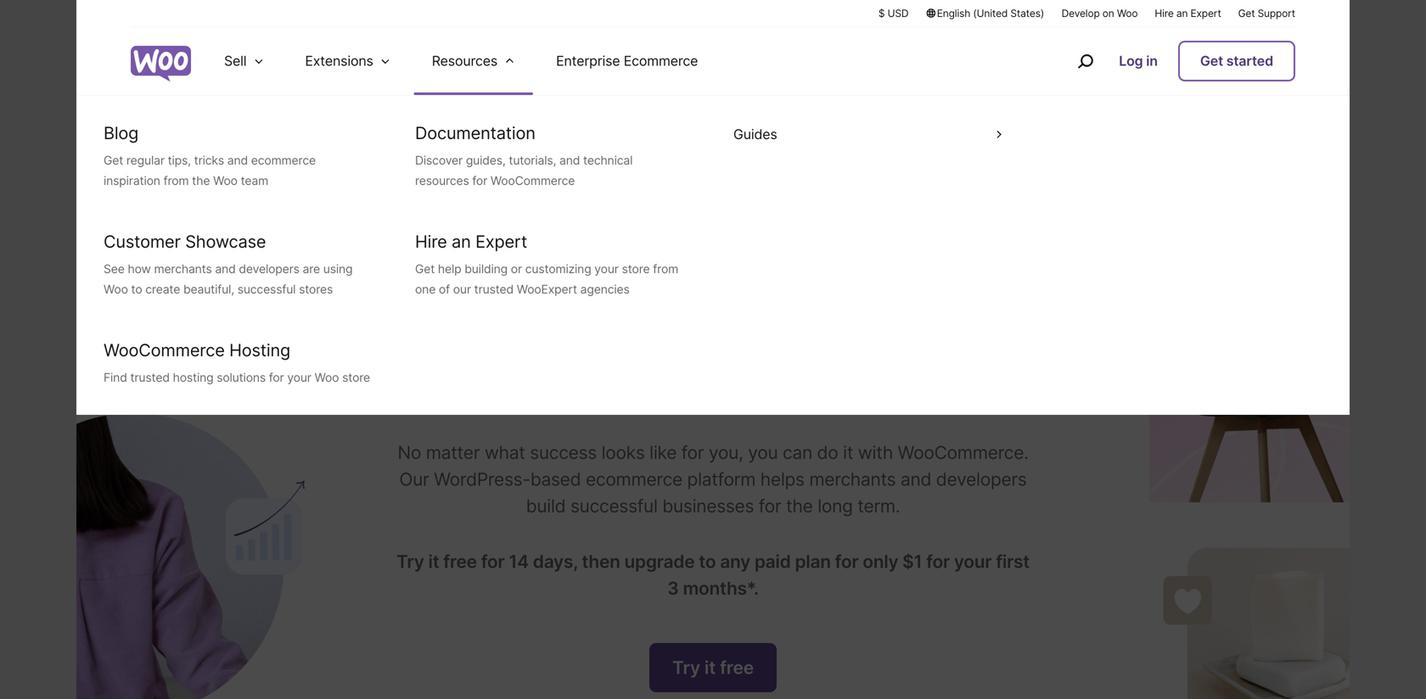 Task type: describe. For each thing, give the bounding box(es) containing it.
get support link
[[1239, 6, 1296, 20]]

resources button
[[412, 27, 536, 95]]

your for hire an expert
[[595, 262, 619, 276]]

no
[[398, 442, 421, 464]]

and inside see how merchants and developers are using woo to create beautiful, successful stores
[[215, 262, 236, 276]]

merchants inside see how merchants and developers are using woo to create beautiful, successful stores
[[154, 262, 212, 276]]

for right like
[[682, 442, 704, 464]]

get for get regular tips, tricks and ecommerce inspiration from the woo team
[[104, 153, 123, 168]]

success
[[530, 442, 597, 464]]

woo inside see how merchants and developers are using woo to create beautiful, successful stores
[[104, 282, 128, 297]]

sell button
[[204, 27, 285, 95]]

an inside 'link'
[[1177, 7, 1188, 20]]

find trusted hosting solutions for your woo store
[[104, 371, 370, 385]]

discover
[[415, 153, 463, 168]]

the inside get regular tips, tricks and ecommerce inspiration from the woo team
[[192, 174, 210, 188]]

building
[[465, 262, 508, 276]]

developers inside no matter what success looks like for you, you can do it with woocommerce. our wordpress-based ecommerce platform helps merchants and developers build successful businesses for the long term.
[[937, 469, 1027, 491]]

search image
[[1072, 48, 1099, 75]]

1 vertical spatial trusted
[[130, 371, 170, 385]]

and inside no matter what success looks like for you, you can do it with woocommerce. our wordpress-based ecommerce platform helps merchants and developers build successful businesses for the long term.
[[901, 469, 932, 491]]

only
[[863, 551, 899, 573]]

to for woo
[[131, 282, 142, 297]]

free for try it free for 14 days, then upgrade to any paid plan for only $1 for your first 3 months*.
[[444, 551, 477, 573]]

looks
[[602, 442, 645, 464]]

$
[[879, 7, 885, 20]]

see how merchants and developers are using woo to create beautiful, successful stores
[[104, 262, 353, 297]]

try it free link
[[650, 644, 777, 693]]

you,
[[709, 442, 744, 464]]

wooexpert
[[517, 282, 577, 297]]

see
[[104, 262, 125, 276]]

started
[[1227, 53, 1274, 69]]

extensions button
[[285, 27, 412, 95]]

woocommerce hosting
[[104, 340, 290, 361]]

get for get started
[[1201, 53, 1224, 69]]

enterprise
[[556, 53, 620, 69]]

get for get help building or customizing your store from one of our trusted wooexpert agencies
[[415, 262, 435, 276]]

try it free for 14 days, then upgrade to any paid plan for only $1 for your first 3 months*.
[[397, 551, 1030, 600]]

develop on woo
[[1062, 7, 1138, 20]]

then
[[582, 551, 620, 573]]

resources
[[415, 174, 469, 188]]

and inside discover guides, tutorials, and technical resources for woocommerce
[[560, 153, 580, 168]]

guides,
[[466, 153, 506, 168]]

ecommerce inside no matter what success looks like for you, you can do it with woocommerce. our wordpress-based ecommerce platform helps merchants and developers build successful businesses for the long term.
[[586, 469, 683, 491]]

what
[[485, 442, 525, 464]]

our
[[399, 469, 429, 491]]

documentation
[[415, 123, 536, 144]]

get started link
[[1179, 41, 1296, 82]]

get regular tips, tricks and ecommerce inspiration from the woo team
[[104, 153, 316, 188]]

one
[[415, 282, 436, 297]]

$ usd
[[879, 7, 909, 20]]

with
[[858, 442, 893, 464]]

any
[[720, 551, 751, 573]]

your for woocommerce hosting
[[287, 371, 312, 385]]

0 horizontal spatial store
[[342, 371, 370, 385]]

it for try it free for 14 days, then upgrade to any paid plan for only $1 for your first 3 months*.
[[428, 551, 439, 573]]

technical
[[583, 153, 633, 168]]

inspiration
[[104, 174, 160, 188]]

grows
[[803, 291, 954, 361]]

blog
[[104, 123, 139, 144]]

ecommerce
[[624, 53, 698, 69]]

log in
[[1119, 53, 1158, 69]]

guides
[[734, 126, 778, 143]]

that
[[693, 291, 790, 361]]

help
[[438, 262, 462, 276]]

1 horizontal spatial hire an expert
[[1155, 7, 1222, 20]]

can
[[783, 442, 813, 464]]

$1
[[903, 551, 923, 573]]

1 vertical spatial hire
[[415, 231, 447, 252]]

matter
[[426, 442, 480, 464]]

usd
[[888, 7, 909, 20]]

is
[[845, 239, 884, 309]]

for inside discover guides, tutorials, and technical resources for woocommerce
[[472, 174, 488, 188]]

hosting
[[229, 340, 290, 361]]

stores
[[299, 282, 333, 297]]

to for upgrade
[[699, 551, 716, 573]]

customer
[[104, 231, 181, 252]]

log
[[1119, 53, 1143, 69]]

discover guides, tutorials, and technical resources for woocommerce
[[415, 153, 633, 188]]

regular
[[126, 153, 165, 168]]

woocommerce is the platform that grows with you
[[450, 239, 977, 413]]

businesses
[[663, 496, 754, 517]]

the inside woocommerce is the platform that grows with you
[[897, 239, 977, 309]]

no matter what success looks like for you, you can do it with woocommerce. our wordpress-based ecommerce platform helps merchants and developers build successful businesses for the long term.
[[398, 442, 1029, 517]]

sell
[[224, 53, 247, 69]]

enterprise ecommerce link
[[536, 27, 719, 95]]

trusted inside get help building or customizing your store from one of our trusted wooexpert agencies
[[474, 282, 514, 297]]

team
[[241, 174, 268, 188]]

showcase
[[185, 231, 266, 252]]

upgrade
[[625, 551, 695, 573]]

your inside 'try it free for 14 days, then upgrade to any paid plan for only $1 for your first 3 months*.'
[[954, 551, 992, 573]]

1 vertical spatial an
[[452, 231, 471, 252]]

tips,
[[168, 153, 191, 168]]

wordpress-
[[434, 469, 531, 491]]

english (united states) button
[[926, 6, 1045, 20]]

expert inside 'link'
[[1191, 7, 1222, 20]]

it inside no matter what success looks like for you, you can do it with woocommerce. our wordpress-based ecommerce platform helps merchants and developers build successful businesses for the long term.
[[843, 442, 854, 464]]

hire inside 'link'
[[1155, 7, 1174, 20]]

try for try it free
[[673, 657, 701, 679]]



Task type: locate. For each thing, give the bounding box(es) containing it.
0 horizontal spatial to
[[131, 282, 142, 297]]

3
[[668, 578, 679, 600]]

0 horizontal spatial developers
[[239, 262, 300, 276]]

platform down you,
[[687, 469, 756, 491]]

0 vertical spatial store
[[622, 262, 650, 276]]

0 vertical spatial your
[[595, 262, 619, 276]]

0 horizontal spatial successful
[[238, 282, 296, 297]]

1 vertical spatial merchants
[[810, 469, 896, 491]]

1 vertical spatial developers
[[937, 469, 1027, 491]]

try inside "link"
[[673, 657, 701, 679]]

the down helps
[[786, 496, 813, 517]]

successful left stores
[[238, 282, 296, 297]]

0 horizontal spatial hire an expert
[[415, 231, 527, 252]]

woocommerce.
[[898, 442, 1029, 464]]

get left started
[[1201, 53, 1224, 69]]

extensions
[[305, 53, 373, 69]]

your left first
[[954, 551, 992, 573]]

or
[[511, 262, 522, 276]]

successful
[[238, 282, 296, 297], [571, 496, 658, 517]]

based
[[531, 469, 581, 491]]

0 horizontal spatial try
[[397, 551, 424, 573]]

service navigation menu element
[[1041, 34, 1296, 89]]

2 horizontal spatial it
[[843, 442, 854, 464]]

for down helps
[[759, 496, 782, 517]]

successful inside see how merchants and developers are using woo to create beautiful, successful stores
[[238, 282, 296, 297]]

expert up or
[[476, 231, 527, 252]]

first
[[996, 551, 1030, 573]]

store
[[622, 262, 650, 276], [342, 371, 370, 385]]

guides button
[[713, 110, 1025, 160]]

1 horizontal spatial merchants
[[810, 469, 896, 491]]

1 vertical spatial the
[[897, 239, 977, 309]]

get started
[[1201, 53, 1274, 69]]

helps
[[761, 469, 805, 491]]

1 vertical spatial successful
[[571, 496, 658, 517]]

1 horizontal spatial to
[[699, 551, 716, 573]]

2 vertical spatial woocommerce
[[104, 340, 225, 361]]

resources
[[432, 53, 498, 69]]

free inside "link"
[[720, 657, 754, 679]]

2 vertical spatial the
[[786, 496, 813, 517]]

your up agencies at the left top of the page
[[595, 262, 619, 276]]

hire up the help
[[415, 231, 447, 252]]

try for try it free for 14 days, then upgrade to any paid plan for only $1 for your first 3 months*.
[[397, 551, 424, 573]]

1 horizontal spatial ecommerce
[[586, 469, 683, 491]]

like
[[650, 442, 677, 464]]

hire up service navigation menu element
[[1155, 7, 1174, 20]]

platform down customizing
[[473, 291, 680, 361]]

ecommerce
[[251, 153, 316, 168], [586, 469, 683, 491]]

it down our in the left of the page
[[428, 551, 439, 573]]

english (united states)
[[937, 7, 1045, 20]]

1 vertical spatial platform
[[687, 469, 756, 491]]

merchants up long term.
[[810, 469, 896, 491]]

states)
[[1011, 7, 1045, 20]]

long term.
[[818, 496, 901, 517]]

on
[[1103, 7, 1115, 20]]

tricks
[[194, 153, 224, 168]]

from for blog
[[164, 174, 189, 188]]

plan
[[795, 551, 831, 573]]

1 vertical spatial expert
[[476, 231, 527, 252]]

are
[[303, 262, 320, 276]]

the down tricks
[[192, 174, 210, 188]]

1 vertical spatial your
[[287, 371, 312, 385]]

how
[[128, 262, 151, 276]]

for right $1
[[927, 551, 950, 573]]

2 horizontal spatial your
[[954, 551, 992, 573]]

free left 14
[[444, 551, 477, 573]]

it for try it free
[[705, 657, 716, 679]]

$ usd button
[[879, 6, 909, 20]]

1 vertical spatial free
[[720, 657, 754, 679]]

it inside 'try it free for 14 days, then upgrade to any paid plan for only $1 for your first 3 months*.'
[[428, 551, 439, 573]]

0 horizontal spatial your
[[287, 371, 312, 385]]

successful down looks
[[571, 496, 658, 517]]

trusted down building
[[474, 282, 514, 297]]

hire an expert up building
[[415, 231, 527, 252]]

1 horizontal spatial platform
[[687, 469, 756, 491]]

1 horizontal spatial developers
[[937, 469, 1027, 491]]

get inside get help building or customizing your store from one of our trusted wooexpert agencies
[[415, 262, 435, 276]]

0 vertical spatial developers
[[239, 262, 300, 276]]

platform inside no matter what success looks like for you, you can do it with woocommerce. our wordpress-based ecommerce platform helps merchants and developers build successful businesses for the long term.
[[687, 469, 756, 491]]

0 horizontal spatial hire
[[415, 231, 447, 252]]

hire an expert link
[[1155, 6, 1222, 20]]

0 vertical spatial free
[[444, 551, 477, 573]]

1 horizontal spatial your
[[595, 262, 619, 276]]

beautiful,
[[183, 282, 234, 297]]

0 vertical spatial ecommerce
[[251, 153, 316, 168]]

develop
[[1062, 7, 1100, 20]]

developers left are
[[239, 262, 300, 276]]

1 horizontal spatial it
[[705, 657, 716, 679]]

store inside get help building or customizing your store from one of our trusted wooexpert agencies
[[622, 262, 650, 276]]

2 horizontal spatial the
[[897, 239, 977, 309]]

0 horizontal spatial free
[[444, 551, 477, 573]]

to left any
[[699, 551, 716, 573]]

platform inside woocommerce is the platform that grows with you
[[473, 291, 680, 361]]

woocommerce for woocommerce is the platform that grows with you
[[450, 239, 832, 309]]

agencies
[[581, 282, 630, 297]]

get support
[[1239, 7, 1296, 20]]

free inside 'try it free for 14 days, then upgrade to any paid plan for only $1 for your first 3 months*.'
[[444, 551, 477, 573]]

woocommerce for woocommerce hosting
[[104, 340, 225, 361]]

ecommerce down looks
[[586, 469, 683, 491]]

expert up get started
[[1191, 7, 1222, 20]]

to inside 'try it free for 14 days, then upgrade to any paid plan for only $1 for your first 3 months*.'
[[699, 551, 716, 573]]

an up service navigation menu element
[[1177, 7, 1188, 20]]

an
[[1177, 7, 1188, 20], [452, 231, 471, 252]]

months*.
[[683, 578, 759, 600]]

hosting
[[173, 371, 214, 385]]

woocommerce inside woocommerce is the platform that grows with you
[[450, 239, 832, 309]]

with you
[[609, 343, 818, 413]]

for down the guides,
[[472, 174, 488, 188]]

0 vertical spatial an
[[1177, 7, 1188, 20]]

0 vertical spatial it
[[843, 442, 854, 464]]

build
[[526, 496, 566, 517]]

0 horizontal spatial from
[[164, 174, 189, 188]]

0 vertical spatial from
[[164, 174, 189, 188]]

develop on woo link
[[1062, 6, 1138, 20]]

from
[[164, 174, 189, 188], [653, 262, 679, 276]]

using
[[323, 262, 353, 276]]

1 horizontal spatial store
[[622, 262, 650, 276]]

the inside no matter what success looks like for you, you can do it with woocommerce. our wordpress-based ecommerce platform helps merchants and developers build successful businesses for the long term.
[[786, 496, 813, 517]]

0 vertical spatial hire
[[1155, 7, 1174, 20]]

from for hire an expert
[[653, 262, 679, 276]]

support
[[1258, 7, 1296, 20]]

14
[[509, 551, 529, 573]]

hire an expert
[[1155, 7, 1222, 20], [415, 231, 527, 252]]

0 vertical spatial platform
[[473, 291, 680, 361]]

1 horizontal spatial free
[[720, 657, 754, 679]]

to inside see how merchants and developers are using woo to create beautiful, successful stores
[[131, 282, 142, 297]]

1 horizontal spatial from
[[653, 262, 679, 276]]

0 horizontal spatial expert
[[476, 231, 527, 252]]

get up the inspiration
[[104, 153, 123, 168]]

get inside get regular tips, tricks and ecommerce inspiration from the woo team
[[104, 153, 123, 168]]

0 horizontal spatial an
[[452, 231, 471, 252]]

merchants
[[154, 262, 212, 276], [810, 469, 896, 491]]

0 horizontal spatial ecommerce
[[251, 153, 316, 168]]

try
[[397, 551, 424, 573], [673, 657, 701, 679]]

ecommerce inside get regular tips, tricks and ecommerce inspiration from the woo team
[[251, 153, 316, 168]]

2 vertical spatial it
[[705, 657, 716, 679]]

0 vertical spatial hire an expert
[[1155, 7, 1222, 20]]

1 horizontal spatial trusted
[[474, 282, 514, 297]]

your down hosting
[[287, 371, 312, 385]]

merchants inside no matter what success looks like for you, you can do it with woocommerce. our wordpress-based ecommerce platform helps merchants and developers build successful businesses for the long term.
[[810, 469, 896, 491]]

woo inside get regular tips, tricks and ecommerce inspiration from the woo team
[[213, 174, 238, 188]]

1 horizontal spatial expert
[[1191, 7, 1222, 20]]

an up the help
[[452, 231, 471, 252]]

english
[[937, 7, 971, 20]]

try down "3"
[[673, 657, 701, 679]]

1 horizontal spatial try
[[673, 657, 701, 679]]

and right tutorials,
[[560, 153, 580, 168]]

get for get support
[[1239, 7, 1255, 20]]

and down woocommerce.
[[901, 469, 932, 491]]

days,
[[533, 551, 578, 573]]

from inside get regular tips, tricks and ecommerce inspiration from the woo team
[[164, 174, 189, 188]]

0 vertical spatial successful
[[238, 282, 296, 297]]

0 horizontal spatial it
[[428, 551, 439, 573]]

developers inside see how merchants and developers are using woo to create beautiful, successful stores
[[239, 262, 300, 276]]

find
[[104, 371, 127, 385]]

1 vertical spatial it
[[428, 551, 439, 573]]

it inside "link"
[[705, 657, 716, 679]]

0 horizontal spatial platform
[[473, 291, 680, 361]]

developers down woocommerce.
[[937, 469, 1027, 491]]

for down hosting
[[269, 371, 284, 385]]

1 horizontal spatial an
[[1177, 7, 1188, 20]]

your inside get help building or customizing your store from one of our trusted wooexpert agencies
[[595, 262, 619, 276]]

it
[[843, 442, 854, 464], [428, 551, 439, 573], [705, 657, 716, 679]]

it down months*.
[[705, 657, 716, 679]]

0 horizontal spatial trusted
[[130, 371, 170, 385]]

get left the support
[[1239, 7, 1255, 20]]

successful inside no matter what success looks like for you, you can do it with woocommerce. our wordpress-based ecommerce platform helps merchants and developers build successful businesses for the long term.
[[571, 496, 658, 517]]

and up team
[[227, 153, 248, 168]]

try it free
[[673, 657, 754, 679]]

to down "how"
[[131, 282, 142, 297]]

platform
[[473, 291, 680, 361], [687, 469, 756, 491]]

solutions
[[217, 371, 266, 385]]

developers
[[239, 262, 300, 276], [937, 469, 1027, 491]]

and inside get regular tips, tricks and ecommerce inspiration from the woo team
[[227, 153, 248, 168]]

to
[[131, 282, 142, 297], [699, 551, 716, 573]]

0 vertical spatial expert
[[1191, 7, 1222, 20]]

1 horizontal spatial hire
[[1155, 7, 1174, 20]]

ecommerce up team
[[251, 153, 316, 168]]

try inside 'try it free for 14 days, then upgrade to any paid plan for only $1 for your first 3 months*.'
[[397, 551, 424, 573]]

free for try it free
[[720, 657, 754, 679]]

get help building or customizing your store from one of our trusted wooexpert agencies
[[415, 262, 679, 297]]

0 vertical spatial merchants
[[154, 262, 212, 276]]

for left the only
[[835, 551, 859, 573]]

and
[[227, 153, 248, 168], [560, 153, 580, 168], [215, 262, 236, 276], [901, 469, 932, 491]]

get inside service navigation menu element
[[1201, 53, 1224, 69]]

trusted
[[474, 282, 514, 297], [130, 371, 170, 385]]

get up one
[[415, 262, 435, 276]]

and up beautiful,
[[215, 262, 236, 276]]

1 horizontal spatial the
[[786, 496, 813, 517]]

you
[[748, 442, 778, 464]]

our
[[453, 282, 471, 297]]

0 vertical spatial trusted
[[474, 282, 514, 297]]

1 horizontal spatial successful
[[571, 496, 658, 517]]

paid
[[755, 551, 791, 573]]

free down months*.
[[720, 657, 754, 679]]

the right is on the top right of page
[[897, 239, 977, 309]]

1 vertical spatial woocommerce
[[450, 239, 832, 309]]

0 vertical spatial try
[[397, 551, 424, 573]]

0 vertical spatial to
[[131, 282, 142, 297]]

merchants down customer showcase
[[154, 262, 212, 276]]

do
[[817, 442, 839, 464]]

1 vertical spatial hire an expert
[[415, 231, 527, 252]]

it right do
[[843, 442, 854, 464]]

hire an expert up service navigation menu element
[[1155, 7, 1222, 20]]

from inside get help building or customizing your store from one of our trusted wooexpert agencies
[[653, 262, 679, 276]]

2 vertical spatial your
[[954, 551, 992, 573]]

enterprise ecommerce
[[556, 53, 698, 69]]

your
[[595, 262, 619, 276], [287, 371, 312, 385], [954, 551, 992, 573]]

free
[[444, 551, 477, 573], [720, 657, 754, 679]]

1 vertical spatial try
[[673, 657, 701, 679]]

of
[[439, 282, 450, 297]]

0 vertical spatial the
[[192, 174, 210, 188]]

try down our in the left of the page
[[397, 551, 424, 573]]

customizing
[[525, 262, 592, 276]]

1 vertical spatial from
[[653, 262, 679, 276]]

1 vertical spatial ecommerce
[[586, 469, 683, 491]]

0 vertical spatial woocommerce
[[491, 174, 575, 188]]

1 vertical spatial store
[[342, 371, 370, 385]]

log in link
[[1113, 42, 1165, 80]]

trusted right find
[[130, 371, 170, 385]]

0 horizontal spatial the
[[192, 174, 210, 188]]

create
[[145, 282, 180, 297]]

0 horizontal spatial merchants
[[154, 262, 212, 276]]

1 vertical spatial to
[[699, 551, 716, 573]]

(united
[[974, 7, 1008, 20]]

woocommerce inside discover guides, tutorials, and technical resources for woocommerce
[[491, 174, 575, 188]]

for left 14
[[481, 551, 505, 573]]



Task type: vqa. For each thing, say whether or not it's contained in the screenshot.


